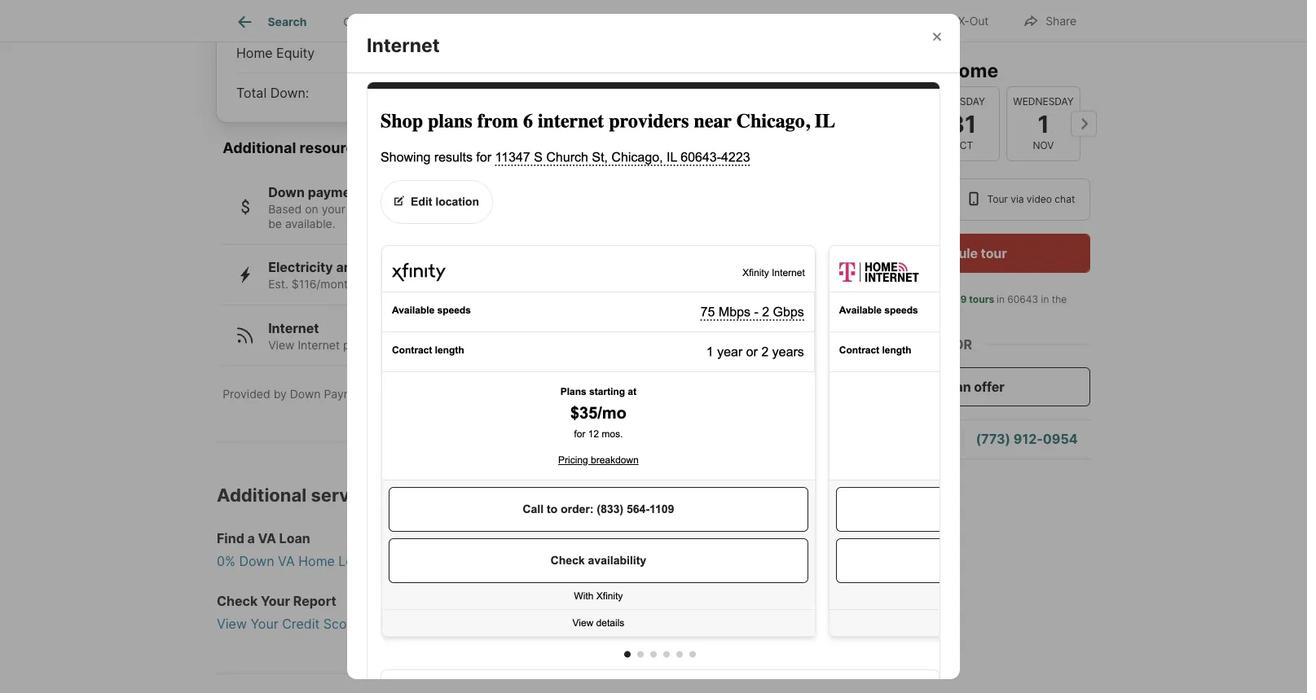 Task type: locate. For each thing, give the bounding box(es) containing it.
1 advertisement from the top
[[653, 535, 720, 547]]

internet inside 'internet' element
[[367, 33, 440, 56]]

go tour this home
[[835, 59, 998, 81]]

0 vertical spatial va
[[258, 531, 276, 547]]

electricity
[[268, 260, 333, 275]]

0 horizontal spatial home
[[543, 338, 574, 352]]

0 horizontal spatial and
[[336, 260, 360, 275]]

get
[[383, 554, 405, 570]]

1 vertical spatial additional
[[217, 484, 307, 506]]

solar
[[363, 260, 395, 275], [487, 277, 513, 291]]

and right plans
[[375, 338, 395, 352]]

additional
[[223, 139, 296, 156], [217, 484, 307, 506]]

1 horizontal spatial va
[[278, 554, 295, 570]]

1 vertical spatial home
[[298, 554, 335, 570]]

favorite button
[[821, 4, 915, 37]]

912-
[[1014, 431, 1043, 447]]

30
[[892, 308, 904, 320]]

nov
[[1033, 140, 1054, 152]]

save
[[361, 277, 386, 291]]

down right "by"
[[290, 387, 321, 401]]

0 vertical spatial a
[[879, 431, 887, 447]]

report
[[293, 594, 336, 610]]

0 vertical spatial tour
[[865, 59, 903, 81]]

0 vertical spatial this
[[908, 59, 942, 81]]

the
[[1052, 294, 1067, 306]]

1 horizontal spatial home
[[947, 59, 998, 81]]

led
[[939, 294, 953, 306]]

2 advertisement from the top
[[653, 598, 720, 610]]

share button
[[1009, 4, 1090, 37]]

0 vertical spatial internet
[[367, 33, 440, 56]]

0 vertical spatial your
[[261, 594, 290, 610]]

0 vertical spatial and
[[336, 260, 360, 275]]

est.
[[268, 277, 288, 291]]

view down 'check'
[[217, 616, 247, 632]]

19
[[956, 294, 967, 306]]

2 vertical spatial down
[[239, 554, 274, 570]]

2 in from the left
[[1041, 294, 1049, 306]]

home inside internet view internet plans and providers available for this home
[[543, 338, 574, 352]]

home down the cash
[[236, 45, 273, 61]]

a right ask
[[879, 431, 887, 447]]

internet down est. on the top left of page
[[268, 320, 319, 336]]

home
[[947, 59, 998, 81], [543, 338, 574, 352]]

0 vertical spatial additional
[[223, 139, 296, 156]]

tour right go in the top right of the page
[[865, 59, 903, 81]]

1 horizontal spatial tour
[[981, 245, 1007, 261]]

0 vertical spatial home
[[947, 59, 998, 81]]

1 horizontal spatial this
[[908, 59, 942, 81]]

down right the '0%'
[[239, 554, 274, 570]]

down up the based
[[268, 185, 305, 200]]

1 vertical spatial down
[[290, 387, 321, 401]]

0 vertical spatial view
[[268, 338, 295, 352]]

an
[[955, 379, 971, 395]]

or
[[953, 337, 972, 352]]

view inside the check your report view your credit score
[[217, 616, 247, 632]]

view inside internet view internet plans and providers available for this home
[[268, 338, 295, 352]]

programs
[[476, 202, 527, 216]]

a inside find a va loan 0% down va home loans: get quote
[[247, 531, 255, 547]]

0 horizontal spatial solar
[[363, 260, 395, 275]]

internet for internet
[[367, 33, 440, 56]]

0 horizontal spatial tour
[[865, 59, 903, 81]]

tour via video chat option
[[954, 178, 1090, 221]]

based
[[268, 202, 302, 216]]

rooftop
[[444, 277, 484, 291]]

va down 'loan'
[[278, 554, 295, 570]]

0 vertical spatial home
[[236, 45, 273, 61]]

in left the
[[1041, 294, 1049, 306]]

schedule tour button
[[835, 234, 1090, 273]]

sale & tax history tab
[[535, 2, 665, 42]]

additional up 'find'
[[217, 484, 307, 506]]

additional down total
[[223, 139, 296, 156]]

and inside electricity and solar est. $116/month, save                  $116 with rooftop solar
[[336, 260, 360, 275]]

1 vertical spatial tour
[[981, 245, 1007, 261]]

your
[[261, 594, 290, 610], [251, 616, 278, 632]]

additional for additional services
[[217, 484, 307, 506]]

tours
[[969, 294, 994, 306]]

tab list
[[217, 0, 757, 42]]

start an offer button
[[835, 367, 1090, 407]]

schools tab
[[665, 2, 744, 42]]

internet
[[367, 33, 440, 56], [268, 320, 319, 336], [298, 338, 340, 352]]

view up "by"
[[268, 338, 295, 352]]

va left 'loan'
[[258, 531, 276, 547]]

in right the tours
[[997, 294, 1005, 306]]

solar right rooftop
[[487, 277, 513, 291]]

your
[[322, 202, 345, 216]]

based on your previous responses, 14 programs
[[268, 202, 527, 216]]

schools
[[683, 15, 726, 29]]

internet for internet view internet plans and providers available for this home
[[268, 320, 319, 336]]

1 vertical spatial va
[[278, 554, 295, 570]]

oct
[[952, 140, 973, 152]]

0 vertical spatial solar
[[363, 260, 395, 275]]

1 horizontal spatial home
[[298, 554, 335, 570]]

0 vertical spatial advertisement
[[653, 535, 720, 547]]

1 horizontal spatial solar
[[487, 277, 513, 291]]

ask a question link
[[852, 431, 946, 447]]

1 horizontal spatial view
[[268, 338, 295, 352]]

additional for additional resources
[[223, 139, 296, 156]]

advertisement for find a va loan 0% down va home loans: get quote
[[653, 535, 720, 547]]

view your credit score link
[[217, 615, 820, 634]]

0 vertical spatial down
[[268, 185, 305, 200]]

1 vertical spatial this
[[521, 338, 540, 352]]

start
[[921, 379, 953, 395]]

start an offer
[[921, 379, 1004, 395]]

internet down overview
[[367, 33, 440, 56]]

internet left plans
[[298, 338, 340, 352]]

down payment assistance
[[268, 185, 436, 200]]

tab list containing search
[[217, 0, 757, 42]]

None button
[[845, 85, 919, 162], [926, 86, 1000, 161], [1006, 86, 1080, 161], [845, 85, 919, 162], [926, 86, 1000, 161], [1006, 86, 1080, 161]]

and right wattbuy,
[[482, 387, 502, 401]]

this
[[908, 59, 942, 81], [521, 338, 540, 352]]

1 vertical spatial a
[[247, 531, 255, 547]]

home
[[236, 45, 273, 61], [298, 554, 335, 570]]

additional resources
[[223, 139, 371, 156]]

next image
[[1071, 111, 1097, 137]]

down inside find a va loan 0% down va home loans: get quote
[[239, 554, 274, 570]]

total
[[236, 85, 267, 101]]

and
[[336, 260, 360, 275], [375, 338, 395, 352], [482, 387, 502, 401]]

1 vertical spatial view
[[217, 616, 247, 632]]

x-
[[958, 14, 969, 28]]

1 vertical spatial solar
[[487, 277, 513, 291]]

a right 'find'
[[247, 531, 255, 547]]

sale
[[553, 15, 576, 29]]

home down 'loan'
[[298, 554, 335, 570]]

1 vertical spatial internet
[[268, 320, 319, 336]]

responses,
[[398, 202, 457, 216]]

0 horizontal spatial view
[[217, 616, 247, 632]]

1 horizontal spatial and
[[375, 338, 395, 352]]

this inside internet view internet plans and providers available for this home
[[521, 338, 540, 352]]

quote
[[408, 554, 446, 570]]

va
[[258, 531, 276, 547], [278, 554, 295, 570]]

home up tuesday
[[947, 59, 998, 81]]

1 vertical spatial home
[[543, 338, 574, 352]]

and up $116/month,
[[336, 260, 360, 275]]

0 horizontal spatial a
[[247, 531, 255, 547]]

1 vertical spatial advertisement
[[653, 598, 720, 610]]

property details tab
[[412, 2, 535, 42]]

0 horizontal spatial this
[[521, 338, 540, 352]]

tour right the schedule
[[981, 245, 1007, 261]]

1 horizontal spatial a
[[879, 431, 887, 447]]

1 horizontal spatial in
[[1041, 294, 1049, 306]]

down
[[268, 185, 305, 200], [290, 387, 321, 401], [239, 554, 274, 570]]

$57,000 (20%) tooltip
[[217, 0, 810, 122]]

plans
[[343, 338, 372, 352]]

solar up 'save'
[[363, 260, 395, 275]]

2 vertical spatial and
[[482, 387, 502, 401]]

your up credit
[[261, 594, 290, 610]]

tuesday 31 oct
[[940, 96, 985, 152]]

a for find
[[247, 531, 255, 547]]

share
[[1046, 14, 1076, 28]]

1 vertical spatial and
[[375, 338, 395, 352]]

&
[[579, 15, 586, 29]]

resource,
[[374, 387, 428, 401]]

available
[[452, 338, 499, 352]]

electricity and solar est. $116/month, save                  $116 with rooftop solar
[[268, 260, 513, 291]]

tour inside button
[[981, 245, 1007, 261]]

2 horizontal spatial and
[[482, 387, 502, 401]]

wattbuy,
[[431, 387, 479, 401]]

2 vertical spatial internet
[[298, 338, 340, 352]]

question
[[890, 431, 946, 447]]

0 horizontal spatial home
[[236, 45, 273, 61]]

0 horizontal spatial in
[[997, 294, 1005, 306]]

home inside $57,000 (20%) "tooltip"
[[236, 45, 273, 61]]

this up tuesday
[[908, 59, 942, 81]]

this right for
[[521, 338, 540, 352]]

your down 'check'
[[251, 616, 278, 632]]

home right for
[[543, 338, 574, 352]]

wednesday 1 nov
[[1013, 96, 1074, 152]]

$57,000
[[380, 84, 440, 102]]



Task type: describe. For each thing, give the bounding box(es) containing it.
loan
[[279, 531, 310, 547]]

resources
[[299, 139, 371, 156]]

chat
[[1055, 194, 1075, 205]]

provided
[[223, 387, 270, 401]]

1 vertical spatial your
[[251, 616, 278, 632]]

total down:
[[236, 85, 309, 101]]

internet dialog
[[347, 14, 960, 693]]

(20%)
[[443, 84, 487, 102]]

tour via video chat
[[987, 194, 1075, 205]]

via
[[1011, 194, 1024, 205]]

and inside internet view internet plans and providers available for this home
[[375, 338, 395, 352]]

31
[[949, 109, 976, 138]]

1
[[1038, 109, 1049, 138]]

favorite
[[858, 14, 901, 28]]

credit
[[282, 616, 320, 632]]

check
[[217, 594, 258, 610]]

internet view internet plans and providers available for this home
[[268, 320, 574, 352]]

14
[[460, 202, 472, 216]]

ask
[[852, 431, 876, 447]]

cash
[[236, 22, 268, 38]]

property details
[[431, 15, 516, 29]]

property
[[431, 15, 477, 29]]

video
[[1027, 194, 1052, 205]]

0% down va home loans: get quote link
[[217, 552, 820, 572]]

details
[[481, 15, 516, 29]]

x-out button
[[921, 4, 1002, 37]]

check your report view your credit score
[[217, 594, 359, 632]]

find
[[217, 531, 244, 547]]

0%
[[217, 554, 235, 570]]

assistance
[[367, 185, 436, 200]]

$57,000 (20%)
[[380, 84, 487, 102]]

score
[[323, 616, 359, 632]]

loans:
[[338, 554, 379, 570]]

schedule
[[919, 245, 978, 261]]

payment
[[324, 387, 371, 401]]

go
[[835, 59, 861, 81]]

sale & tax history
[[553, 15, 647, 29]]

available.
[[285, 217, 335, 231]]

wednesday
[[1013, 96, 1074, 107]]

0954
[[1043, 431, 1078, 447]]

tour for schedule
[[981, 245, 1007, 261]]

may be available.
[[268, 202, 659, 231]]

tour
[[987, 194, 1008, 205]]

a for ask
[[879, 431, 887, 447]]

agents
[[905, 294, 936, 306]]

previous
[[349, 202, 395, 216]]

down:
[[270, 85, 309, 101]]

equity
[[276, 45, 315, 61]]

in inside the in the last 30 days
[[1041, 294, 1049, 306]]

search link
[[235, 12, 307, 32]]

tuesday
[[940, 96, 985, 107]]

home equity
[[236, 45, 315, 61]]

internet element
[[367, 14, 459, 57]]

overview tab
[[325, 2, 412, 42]]

offer
[[974, 379, 1004, 395]]

be
[[268, 217, 282, 231]]

$116
[[389, 277, 414, 291]]

history
[[609, 15, 647, 29]]

days
[[907, 308, 929, 320]]

0 horizontal spatial va
[[258, 531, 276, 547]]

payment
[[308, 185, 364, 200]]

find a va loan 0% down va home loans: get quote
[[217, 531, 446, 570]]

in the last 30 days
[[873, 294, 1070, 320]]

last
[[873, 308, 889, 320]]

providers
[[398, 338, 449, 352]]

for
[[502, 338, 517, 352]]

with
[[418, 277, 441, 291]]

home inside find a va loan 0% down va home loans: get quote
[[298, 554, 335, 570]]

advertisement for check your report view your credit score
[[653, 598, 720, 610]]

tax
[[590, 15, 606, 29]]

tour via video chat list box
[[835, 178, 1090, 221]]

ask a question
[[852, 431, 946, 447]]

redfin
[[873, 294, 902, 306]]

allconnect
[[506, 387, 564, 401]]

out
[[969, 14, 989, 28]]

1 in from the left
[[997, 294, 1005, 306]]

by
[[274, 387, 287, 401]]

provided by down payment resource, wattbuy, and allconnect
[[223, 387, 564, 401]]

schedule tour
[[919, 245, 1007, 261]]

tour for go
[[865, 59, 903, 81]]

may
[[636, 202, 659, 216]]

(773) 912-0954 link
[[976, 431, 1078, 447]]

redfin agents led 19 tours in 60643
[[873, 294, 1038, 306]]

additional services
[[217, 484, 386, 506]]

60643
[[1007, 294, 1038, 306]]

overview
[[343, 15, 394, 29]]



Task type: vqa. For each thing, say whether or not it's contained in the screenshot.
3rd Public,
no



